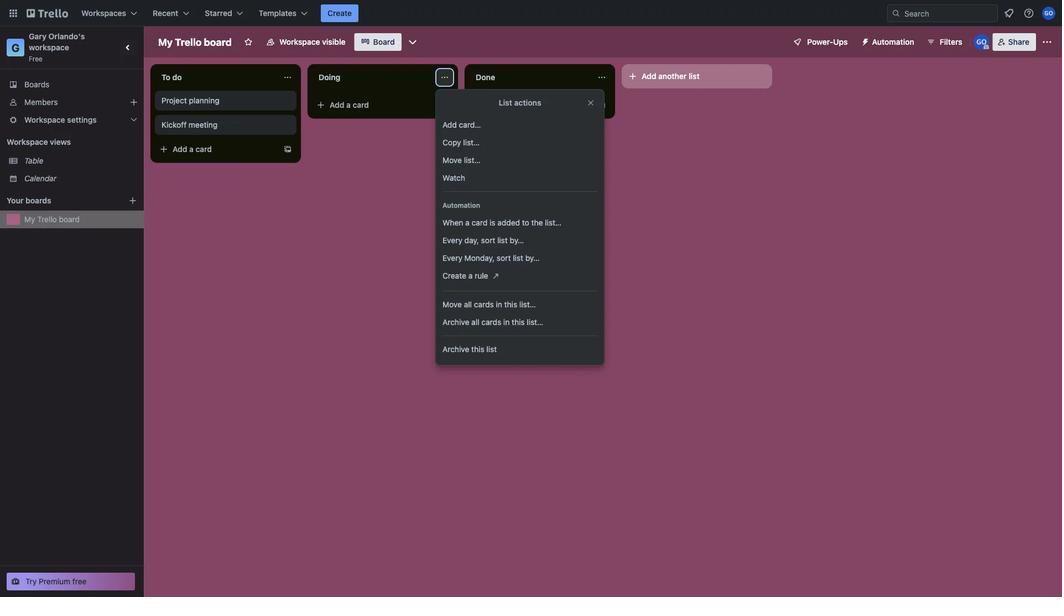 Task type: describe. For each thing, give the bounding box(es) containing it.
Search field
[[901, 5, 998, 22]]

Board name text field
[[153, 33, 237, 51]]

list inside add another list button
[[689, 72, 700, 81]]

a down kickoff meeting
[[189, 145, 194, 154]]

open information menu image
[[1024, 8, 1035, 19]]

calendar
[[24, 174, 56, 183]]

project
[[162, 96, 187, 105]]

move all cards in this list…
[[443, 300, 536, 309]]

members
[[24, 98, 58, 107]]

card down doing text box
[[353, 100, 369, 110]]

try premium free
[[25, 578, 87, 587]]

g
[[11, 41, 20, 54]]

ups
[[834, 37, 848, 46]]

planning
[[189, 96, 220, 105]]

calendar link
[[24, 173, 137, 184]]

add for to do add a card button
[[173, 145, 187, 154]]

settings
[[67, 115, 97, 125]]

automation inside button
[[873, 37, 915, 46]]

meeting
[[189, 120, 218, 130]]

trello inside "link"
[[37, 215, 57, 224]]

when
[[443, 218, 463, 227]]

orlando's
[[48, 32, 85, 41]]

project planning link
[[162, 95, 290, 106]]

free
[[72, 578, 87, 587]]

list inside every monday, sort list by… link
[[513, 254, 524, 263]]

free
[[29, 55, 43, 63]]

gary orlando (garyorlando) image
[[975, 34, 990, 50]]

board inside "link"
[[59, 215, 80, 224]]

add for add a card button to the middle
[[330, 100, 345, 110]]

to
[[162, 73, 170, 82]]

every for every day, sort list by…
[[443, 236, 463, 245]]

0 notifications image
[[1003, 7, 1016, 20]]

in for move all cards in this list…
[[496, 300, 502, 309]]

card inside when a card is added to the list… link
[[472, 218, 488, 227]]

archive for archive this list
[[443, 345, 470, 354]]

list
[[499, 98, 513, 107]]

add for add another list button
[[642, 72, 657, 81]]

doing
[[319, 73, 341, 82]]

gary orlando's workspace free
[[29, 32, 87, 63]]

boards
[[25, 196, 51, 205]]

a left rule
[[469, 271, 473, 281]]

table link
[[24, 156, 137, 167]]

my trello board link
[[24, 214, 137, 225]]

workspace visible
[[279, 37, 346, 46]]

every day, sort list by…
[[443, 236, 524, 245]]

add down done
[[487, 100, 502, 110]]

this member is an admin of this board. image
[[984, 45, 989, 50]]

your boards
[[7, 196, 51, 205]]

every monday, sort list by… link
[[436, 250, 604, 267]]

try
[[25, 578, 37, 587]]

move list…
[[443, 156, 481, 165]]

archive all cards in this list… link
[[436, 314, 604, 332]]

added
[[498, 218, 520, 227]]

switch to… image
[[8, 8, 19, 19]]

workspace for workspace settings
[[24, 115, 65, 125]]

do
[[172, 73, 182, 82]]

sort for day,
[[481, 236, 495, 245]]

power-
[[808, 37, 834, 46]]

Done text field
[[469, 69, 591, 86]]

workspace for workspace visible
[[279, 37, 320, 46]]

a right when
[[466, 218, 470, 227]]

every monday, sort list by…
[[443, 254, 540, 263]]

add card…
[[443, 120, 481, 130]]

g link
[[7, 39, 24, 56]]

workspace settings button
[[0, 111, 144, 129]]

search image
[[892, 9, 901, 18]]

share
[[1009, 37, 1030, 46]]

create from template… image
[[598, 101, 607, 110]]

every day, sort list by… link
[[436, 232, 604, 250]]

To do text field
[[155, 69, 277, 86]]

copy
[[443, 138, 461, 147]]

cards for move
[[474, 300, 494, 309]]

boards
[[24, 80, 49, 89]]

try premium free button
[[7, 573, 135, 591]]

move list… link
[[436, 152, 604, 169]]

create a rule link
[[436, 267, 604, 287]]

workspaces button
[[75, 4, 144, 22]]

filters button
[[924, 33, 966, 51]]

add card… link
[[436, 116, 604, 134]]

monday,
[[465, 254, 495, 263]]

when a card is added to the list… link
[[436, 214, 604, 232]]

back to home image
[[27, 4, 68, 22]]

starred button
[[198, 4, 250, 22]]

premium
[[39, 578, 70, 587]]

when a card is added to the list…
[[443, 218, 562, 227]]

power-ups button
[[786, 33, 855, 51]]

customize views image
[[407, 37, 418, 48]]

another
[[659, 72, 687, 81]]

my inside my trello board "link"
[[24, 215, 35, 224]]

rule
[[475, 271, 488, 281]]

this for move all cards in this list…
[[505, 300, 518, 309]]

sort for monday,
[[497, 254, 511, 263]]

add a card button for done
[[469, 96, 593, 114]]

automation button
[[857, 33, 921, 51]]

boards link
[[0, 76, 144, 94]]

create for create
[[328, 9, 352, 18]]

power-ups
[[808, 37, 848, 46]]

actions
[[514, 98, 542, 107]]

move for move list…
[[443, 156, 462, 165]]

gary
[[29, 32, 46, 41]]

archive this list link
[[436, 341, 604, 359]]

a left actions
[[504, 100, 508, 110]]



Task type: locate. For each thing, give the bounding box(es) containing it.
this down move all cards in this list… 'link'
[[512, 318, 525, 327]]

1 move from the top
[[443, 156, 462, 165]]

watch link
[[436, 169, 604, 187]]

kickoff
[[162, 120, 187, 130]]

sort inside every day, sort list by… link
[[481, 236, 495, 245]]

to
[[522, 218, 530, 227]]

a down doing text box
[[347, 100, 351, 110]]

list inside archive this list link
[[487, 345, 497, 354]]

add down doing at the top of the page
[[330, 100, 345, 110]]

board link
[[355, 33, 402, 51]]

move
[[443, 156, 462, 165], [443, 300, 462, 309]]

create button
[[321, 4, 359, 22]]

trello down recent dropdown button
[[175, 36, 202, 48]]

list down archive all cards in this list…
[[487, 345, 497, 354]]

2 vertical spatial workspace
[[7, 138, 48, 147]]

0 vertical spatial by…
[[510, 236, 524, 245]]

trello
[[175, 36, 202, 48], [37, 215, 57, 224]]

add a card up add card… link
[[487, 100, 526, 110]]

0 vertical spatial every
[[443, 236, 463, 245]]

1 horizontal spatial add a card
[[330, 100, 369, 110]]

all down move all cards in this list…
[[472, 318, 480, 327]]

this up archive all cards in this list… link
[[505, 300, 518, 309]]

share button
[[993, 33, 1037, 51]]

add a card down kickoff meeting
[[173, 145, 212, 154]]

recent button
[[146, 4, 196, 22]]

move inside 'link'
[[443, 300, 462, 309]]

a
[[347, 100, 351, 110], [504, 100, 508, 110], [189, 145, 194, 154], [466, 218, 470, 227], [469, 271, 473, 281]]

in up archive all cards in this list…
[[496, 300, 502, 309]]

board down your boards with 1 items element
[[59, 215, 80, 224]]

cards for archive
[[482, 318, 502, 327]]

1 archive from the top
[[443, 318, 470, 327]]

your boards with 1 items element
[[7, 194, 112, 208]]

card left is
[[472, 218, 488, 227]]

1 vertical spatial trello
[[37, 215, 57, 224]]

the
[[532, 218, 543, 227]]

1 horizontal spatial trello
[[175, 36, 202, 48]]

table
[[24, 156, 43, 165]]

cards inside 'link'
[[474, 300, 494, 309]]

list… down card…
[[463, 138, 480, 147]]

list… down copy list…
[[464, 156, 481, 165]]

move for move all cards in this list…
[[443, 300, 462, 309]]

1 horizontal spatial automation
[[873, 37, 915, 46]]

0 vertical spatial create
[[328, 9, 352, 18]]

1 horizontal spatial board
[[204, 36, 232, 48]]

views
[[50, 138, 71, 147]]

every down when
[[443, 236, 463, 245]]

star or unstar board image
[[244, 38, 253, 46]]

done
[[476, 73, 495, 82]]

create left rule
[[443, 271, 467, 281]]

board inside text box
[[204, 36, 232, 48]]

archive all cards in this list…
[[443, 318, 544, 327]]

in down move all cards in this list… 'link'
[[504, 318, 510, 327]]

add a card button for to do
[[155, 141, 279, 158]]

0 vertical spatial archive
[[443, 318, 470, 327]]

0 horizontal spatial add a card button
[[155, 141, 279, 158]]

0 vertical spatial move
[[443, 156, 462, 165]]

sort right day,
[[481, 236, 495, 245]]

0 vertical spatial my trello board
[[158, 36, 232, 48]]

1 vertical spatial cards
[[482, 318, 502, 327]]

visible
[[322, 37, 346, 46]]

card up add card… link
[[510, 100, 526, 110]]

by… inside every monday, sort list by… link
[[526, 254, 540, 263]]

to do
[[162, 73, 182, 82]]

my trello board
[[158, 36, 232, 48], [24, 215, 80, 224]]

1 vertical spatial create
[[443, 271, 467, 281]]

create for create a rule
[[443, 271, 467, 281]]

1 every from the top
[[443, 236, 463, 245]]

Doing text field
[[312, 69, 434, 86]]

create from template… image
[[283, 145, 292, 154]]

sm image
[[857, 33, 873, 49]]

all for move
[[464, 300, 472, 309]]

1 vertical spatial board
[[59, 215, 80, 224]]

list down every day, sort list by… link
[[513, 254, 524, 263]]

workspace down templates popup button
[[279, 37, 320, 46]]

by…
[[510, 236, 524, 245], [526, 254, 540, 263]]

0 vertical spatial automation
[[873, 37, 915, 46]]

my down your boards
[[24, 215, 35, 224]]

0 vertical spatial all
[[464, 300, 472, 309]]

2 archive from the top
[[443, 345, 470, 354]]

filters
[[940, 37, 963, 46]]

gary orlando (garyorlando) image
[[1043, 7, 1056, 20]]

workspace views
[[7, 138, 71, 147]]

0 horizontal spatial in
[[496, 300, 502, 309]]

create inside create a rule link
[[443, 271, 467, 281]]

trello down 'boards'
[[37, 215, 57, 224]]

1 horizontal spatial my
[[158, 36, 173, 48]]

project planning
[[162, 96, 220, 105]]

list… up archive all cards in this list… link
[[520, 300, 536, 309]]

kickoff meeting link
[[162, 120, 290, 131]]

card down meeting
[[196, 145, 212, 154]]

2 move from the top
[[443, 300, 462, 309]]

all inside 'link'
[[464, 300, 472, 309]]

0 horizontal spatial my
[[24, 215, 35, 224]]

1 vertical spatial automation
[[443, 201, 480, 209]]

my down recent
[[158, 36, 173, 48]]

workspace down members
[[24, 115, 65, 125]]

archive up archive this list
[[443, 318, 470, 327]]

gary orlando's workspace link
[[29, 32, 87, 52]]

add another list
[[642, 72, 700, 81]]

by… down every day, sort list by… link
[[526, 254, 540, 263]]

1 horizontal spatial by…
[[526, 254, 540, 263]]

sort
[[481, 236, 495, 245], [497, 254, 511, 263]]

0 vertical spatial workspace
[[279, 37, 320, 46]]

this inside archive this list link
[[472, 345, 485, 354]]

cards down move all cards in this list…
[[482, 318, 502, 327]]

templates button
[[252, 4, 314, 22]]

trello inside text box
[[175, 36, 202, 48]]

sort inside every monday, sort list by… link
[[497, 254, 511, 263]]

1 vertical spatial move
[[443, 300, 462, 309]]

this inside move all cards in this list… 'link'
[[505, 300, 518, 309]]

workspace
[[279, 37, 320, 46], [24, 115, 65, 125], [7, 138, 48, 147]]

0 vertical spatial in
[[496, 300, 502, 309]]

archive this list
[[443, 345, 497, 354]]

list… inside 'link'
[[520, 300, 536, 309]]

0 horizontal spatial my trello board
[[24, 215, 80, 224]]

board down starred
[[204, 36, 232, 48]]

0 vertical spatial this
[[505, 300, 518, 309]]

archive down archive all cards in this list…
[[443, 345, 470, 354]]

by… down when a card is added to the list… link
[[510, 236, 524, 245]]

card…
[[459, 120, 481, 130]]

add a card button up add card… link
[[469, 96, 593, 114]]

0 vertical spatial sort
[[481, 236, 495, 245]]

this for archive all cards in this list…
[[512, 318, 525, 327]]

workspace inside button
[[279, 37, 320, 46]]

1 vertical spatial my trello board
[[24, 215, 80, 224]]

my
[[158, 36, 173, 48], [24, 215, 35, 224]]

add a card button down kickoff meeting link
[[155, 141, 279, 158]]

every for every monday, sort list by…
[[443, 254, 463, 263]]

in for archive all cards in this list…
[[504, 318, 510, 327]]

0 horizontal spatial board
[[59, 215, 80, 224]]

list down "when a card is added to the list…" at the top of the page
[[498, 236, 508, 245]]

every up create a rule
[[443, 254, 463, 263]]

archive for archive all cards in this list…
[[443, 318, 470, 327]]

add another list button
[[622, 64, 773, 89]]

all for archive
[[472, 318, 480, 327]]

watch
[[443, 174, 465, 183]]

cards up archive all cards in this list…
[[474, 300, 494, 309]]

card
[[353, 100, 369, 110], [510, 100, 526, 110], [196, 145, 212, 154], [472, 218, 488, 227]]

kickoff meeting
[[162, 120, 218, 130]]

starred
[[205, 9, 232, 18]]

workspace
[[29, 43, 69, 52]]

this inside archive all cards in this list… link
[[512, 318, 525, 327]]

board
[[373, 37, 395, 46]]

this down archive all cards in this list…
[[472, 345, 485, 354]]

workspaces
[[81, 9, 126, 18]]

sort down every day, sort list by… link
[[497, 254, 511, 263]]

0 horizontal spatial by…
[[510, 236, 524, 245]]

my trello board down starred
[[158, 36, 232, 48]]

every
[[443, 236, 463, 245], [443, 254, 463, 263]]

add left another
[[642, 72, 657, 81]]

my trello board inside "link"
[[24, 215, 80, 224]]

this
[[505, 300, 518, 309], [512, 318, 525, 327], [472, 345, 485, 354]]

workspace navigation collapse icon image
[[121, 40, 136, 55]]

0 vertical spatial trello
[[175, 36, 202, 48]]

1 horizontal spatial my trello board
[[158, 36, 232, 48]]

1 vertical spatial archive
[[443, 345, 470, 354]]

1 horizontal spatial sort
[[497, 254, 511, 263]]

workspace up table
[[7, 138, 48, 147]]

automation down search icon
[[873, 37, 915, 46]]

workspace visible button
[[260, 33, 352, 51]]

automation up when
[[443, 201, 480, 209]]

show menu image
[[1042, 37, 1053, 48]]

0 vertical spatial cards
[[474, 300, 494, 309]]

create up visible
[[328, 9, 352, 18]]

1 vertical spatial sort
[[497, 254, 511, 263]]

add down kickoff
[[173, 145, 187, 154]]

move down create a rule
[[443, 300, 462, 309]]

0 horizontal spatial trello
[[37, 215, 57, 224]]

in inside 'link'
[[496, 300, 502, 309]]

1 vertical spatial this
[[512, 318, 525, 327]]

0 horizontal spatial create
[[328, 9, 352, 18]]

cards
[[474, 300, 494, 309], [482, 318, 502, 327]]

workspace inside popup button
[[24, 115, 65, 125]]

members link
[[0, 94, 144, 111]]

create
[[328, 9, 352, 18], [443, 271, 467, 281]]

add a card down doing at the top of the page
[[330, 100, 369, 110]]

day,
[[465, 236, 479, 245]]

1 vertical spatial every
[[443, 254, 463, 263]]

1 vertical spatial workspace
[[24, 115, 65, 125]]

list actions
[[499, 98, 542, 107]]

add up copy
[[443, 120, 457, 130]]

add a card button
[[312, 96, 436, 114], [469, 96, 593, 114], [155, 141, 279, 158]]

1 vertical spatial my
[[24, 215, 35, 224]]

my inside my trello board text box
[[158, 36, 173, 48]]

2 vertical spatial this
[[472, 345, 485, 354]]

list inside every day, sort list by… link
[[498, 236, 508, 245]]

move all cards in this list… link
[[436, 296, 604, 314]]

is
[[490, 218, 496, 227]]

board
[[204, 36, 232, 48], [59, 215, 80, 224]]

create a rule
[[443, 271, 488, 281]]

by… for every day, sort list by…
[[510, 236, 524, 245]]

1 horizontal spatial create
[[443, 271, 467, 281]]

recent
[[153, 9, 178, 18]]

list… right the
[[545, 218, 562, 227]]

list… down move all cards in this list… 'link'
[[527, 318, 544, 327]]

primary element
[[0, 0, 1063, 27]]

1 vertical spatial all
[[472, 318, 480, 327]]

all
[[464, 300, 472, 309], [472, 318, 480, 327]]

0 vertical spatial board
[[204, 36, 232, 48]]

0 horizontal spatial add a card
[[173, 145, 212, 154]]

your
[[7, 196, 24, 205]]

by… for every monday, sort list by…
[[526, 254, 540, 263]]

list right another
[[689, 72, 700, 81]]

list
[[689, 72, 700, 81], [498, 236, 508, 245], [513, 254, 524, 263], [487, 345, 497, 354]]

1 vertical spatial in
[[504, 318, 510, 327]]

create inside create button
[[328, 9, 352, 18]]

automation
[[873, 37, 915, 46], [443, 201, 480, 209]]

0 vertical spatial my
[[158, 36, 173, 48]]

1 horizontal spatial add a card button
[[312, 96, 436, 114]]

add a card button down doing text box
[[312, 96, 436, 114]]

copy list…
[[443, 138, 480, 147]]

move down copy
[[443, 156, 462, 165]]

workspace settings
[[24, 115, 97, 125]]

0 horizontal spatial sort
[[481, 236, 495, 245]]

templates
[[259, 9, 297, 18]]

2 every from the top
[[443, 254, 463, 263]]

0 horizontal spatial automation
[[443, 201, 480, 209]]

add board image
[[128, 196, 137, 205]]

workspace for workspace views
[[7, 138, 48, 147]]

copy list… link
[[436, 134, 604, 152]]

1 vertical spatial by…
[[526, 254, 540, 263]]

2 horizontal spatial add a card
[[487, 100, 526, 110]]

all down create a rule
[[464, 300, 472, 309]]

2 horizontal spatial add a card button
[[469, 96, 593, 114]]

my trello board inside text box
[[158, 36, 232, 48]]

1 horizontal spatial in
[[504, 318, 510, 327]]

my trello board down your boards with 1 items element
[[24, 215, 80, 224]]

by… inside every day, sort list by… link
[[510, 236, 524, 245]]



Task type: vqa. For each thing, say whether or not it's contained in the screenshot.
YOUR BOARDS WITH 6 ITEMS element
no



